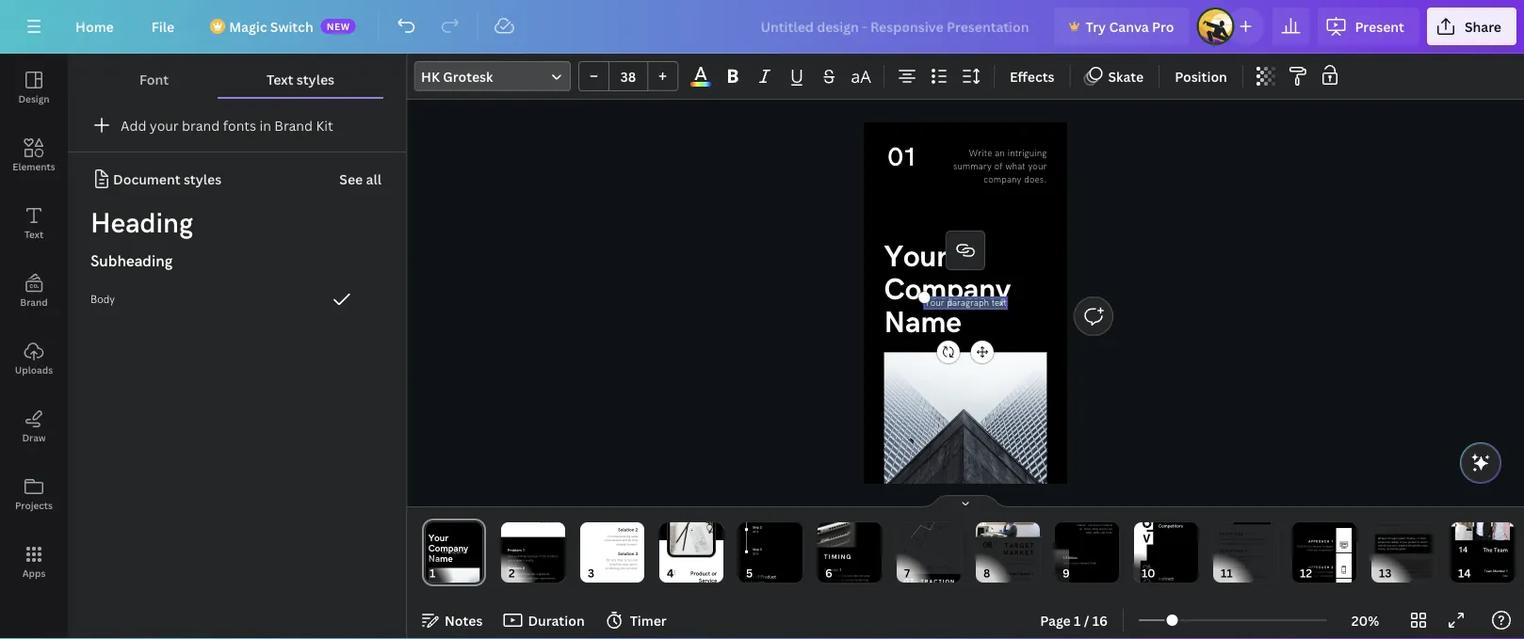 Task type: vqa. For each thing, say whether or not it's contained in the screenshot.
to within the "Be very clear so you can smoothly jump next to introducing your product."
yes



Task type: describe. For each thing, give the bounding box(es) containing it.
target market who are the customers you want to cater to? target market 1 what are their profiles and visual personas?
[[991, 543, 1035, 586]]

your for paragraph
[[925, 298, 945, 309]]

company inside the show the ways your company plans to make money.
[[1403, 520, 1415, 524]]

cater
[[1022, 563, 1029, 566]]

1 inside button
[[1074, 612, 1081, 630]]

top
[[1089, 524, 1093, 527]]

company inside the approach 1 how will you set your company from the competition?
[[1323, 545, 1334, 549]]

position
[[1175, 67, 1228, 85]]

home
[[75, 17, 114, 35]]

company
[[884, 273, 1011, 309]]

your down path
[[1314, 575, 1320, 578]]

observes
[[542, 517, 553, 520]]

/
[[1084, 612, 1090, 630]]

or up operate,
[[1418, 541, 1420, 544]]

how for 1
[[525, 573, 530, 577]]

down
[[1093, 524, 1100, 527]]

home link
[[60, 8, 129, 45]]

next inside be very clear so you can smoothly jump next to introducing your product.
[[629, 563, 635, 567]]

on inside if you have plenty of ways to make money, focus on one main method, such as subscription, ads, and transactions.
[[1385, 568, 1388, 571]]

of inside problem 1 give a striking overview of the problem and explain it briefly. problem 2 elaborate on how this negatively impacts people and their experiences.
[[539, 555, 542, 559]]

draw
[[22, 432, 46, 444]]

body
[[90, 292, 115, 306]]

1 inside timing reason 1 why is "now" the best time for your company to rise and go to the next level?
[[839, 568, 842, 573]]

size
[[1104, 520, 1108, 523]]

product inside birth of product or service
[[761, 575, 776, 580]]

them?
[[1220, 580, 1227, 583]]

canva
[[1109, 17, 1149, 35]]

1 vertical spatial are
[[1011, 559, 1015, 562]]

the up bottom on the bottom right of page
[[1109, 520, 1113, 523]]

to inside list 3-5 problems your company observes and wants to solve.
[[548, 521, 551, 525]]

and down present
[[1378, 545, 1382, 548]]

what inside advantage 1 visualize your competitive advantages usinga quadrant for easy scanning. advantage 2 how is the landscape differentiated and what makes you different. advantage 3 what can you do better than your competition? how will you out-perform them?
[[1220, 572, 1226, 576]]

money, inside if you have plenty of ways to make money, focus on one main method, such as subscription, ads, and transactions.
[[1419, 564, 1427, 567]]

text styles button
[[218, 61, 383, 97]]

the inside problem 1 give a striking overview of the problem and explain it briefly. problem 2 elaborate on how this negatively impacts people and their experiences.
[[542, 555, 546, 559]]

uploads button
[[0, 325, 68, 393]]

main menu bar
[[0, 0, 1525, 54]]

3 down 'forward.'
[[636, 552, 638, 557]]

try canva pro button
[[1054, 8, 1190, 45]]

2018
[[753, 531, 759, 534]]

problems
[[540, 513, 552, 516]]

the inside the approach 1 how will you set your company from the competition?
[[1314, 549, 1318, 552]]

5 inside list 3-5 problems your company observes and wants to solve.
[[538, 513, 539, 516]]

market inside 53 m serviceable available market (sam)
[[1088, 583, 1096, 586]]

subheading
[[90, 252, 173, 271]]

share button
[[1427, 8, 1517, 45]]

name
[[884, 306, 962, 342]]

or left chart,
[[1417, 538, 1420, 541]]

of inside birth of product or service
[[756, 575, 760, 580]]

will inside the approach 1 how will you set your company from the competition?
[[1304, 545, 1307, 549]]

brand button
[[0, 257, 68, 325]]

your left path
[[1312, 571, 1317, 575]]

2 up traction 07
[[923, 567, 924, 570]]

1 horizontal spatial how
[[1236, 576, 1241, 579]]

of inside whether through a graph, timeline, or chart, present the viability of your product or service and tell how your company will operate, make money, and achieve goals.
[[1400, 541, 1402, 544]]

the down "time"
[[859, 579, 863, 583]]

to down "now"
[[837, 579, 839, 583]]

you inside target market who are the customers you want to cater to? target market 1 what are their profiles and visual personas?
[[1007, 563, 1011, 566]]

scanning.
[[1251, 542, 1262, 546]]

explain
[[513, 559, 522, 563]]

1 vertical spatial target
[[1007, 572, 1018, 577]]

easy
[[1245, 542, 1250, 546]]

an
[[995, 148, 1005, 160]]

14
[[1459, 546, 1468, 556]]

be
[[628, 539, 631, 543]]

the inside whether through a graph, timeline, or chart, present the viability of your product or service and tell how your company will operate, make money, and achieve goals.
[[1387, 541, 1391, 544]]

plenty
[[1392, 564, 1399, 567]]

money, inside whether through a graph, timeline, or chart, present the viability of your product or service and tell how your company will operate, make money, and achieve goals.
[[1378, 548, 1386, 551]]

advantages
[[1253, 538, 1266, 542]]

page 1 image
[[422, 523, 486, 583]]

elaborate
[[508, 573, 520, 577]]

10
[[904, 550, 906, 552]]

your for company
[[884, 240, 948, 276]]

can inside be very clear so you can smoothly jump next to introducing your product.
[[634, 559, 638, 563]]

competition? inside advantage 1 visualize your competitive advantages usinga quadrant for easy scanning. advantage 2 how is the landscape differentiated and what makes you different. advantage 3 what can you do better than your competition? how will you out-perform them?
[[1220, 576, 1235, 579]]

2 item from the left
[[918, 567, 922, 570]]

product inside product or service
[[691, 571, 710, 578]]

0
[[905, 566, 906, 568]]

to inside target market who are the customers you want to cater to? target market 1 what are their profiles and visual personas?
[[1019, 563, 1022, 566]]

3 inside advantage 1 visualize your competitive advantages usinga quadrant for easy scanning. advantage 2 how is the landscape differentiated and what makes you different. advantage 3 what can you do better than your competition? how will you out-perform them?
[[1246, 567, 1248, 571]]

5 item from the left
[[947, 567, 951, 570]]

solve.
[[551, 521, 559, 525]]

make inside whether through a graph, timeline, or chart, present the viability of your product or service and tell how your company will operate, make money, and achieve goals.
[[1422, 545, 1428, 548]]

why
[[824, 575, 830, 578]]

make for money,
[[1412, 564, 1418, 567]]

design
[[18, 92, 50, 105]]

the up the 'rise' on the bottom of the page
[[842, 575, 846, 578]]

are inside apply the two ways to size the market - top down or bottom up. some sizing jargons are tam, sam, and som.
[[1109, 528, 1113, 531]]

whether
[[1378, 538, 1388, 541]]

it
[[523, 559, 525, 563]]

rise
[[840, 579, 845, 583]]

solution for solution 3
[[618, 552, 634, 557]]

available for billion
[[1070, 562, 1080, 565]]

communicate big value conveniences and be truly straight forward.
[[605, 535, 638, 547]]

you left do
[[1232, 572, 1236, 576]]

what's
[[1303, 571, 1311, 575]]

you down landscape
[[1234, 560, 1239, 563]]

2 member from the top
[[1494, 583, 1506, 587]]

approach 1 how will you set your company from the competition?
[[1298, 540, 1334, 552]]

your up out-
[[1254, 572, 1259, 576]]

company inside write an intriguing summary of what your company does.
[[984, 174, 1022, 186]]

summary
[[953, 161, 992, 173]]

give
[[508, 555, 513, 559]]

of inside if you have plenty of ways to make money, focus on one main method, such as subscription, ads, and transactions.
[[1399, 564, 1402, 567]]

is inside advantage 1 visualize your competitive advantages usinga quadrant for easy scanning. advantage 2 how is the landscape differentiated and what makes you different. advantage 3 what can you do better than your competition? how will you out-perform them?
[[1226, 556, 1228, 559]]

total
[[1063, 562, 1069, 565]]

market up customers
[[1003, 550, 1035, 557]]

smoothly
[[609, 563, 621, 567]]

-
[[1087, 524, 1088, 527]]

level?
[[824, 583, 832, 587]]

team inside 14 the team
[[1494, 547, 1508, 554]]

switch
[[270, 17, 313, 35]]

different.
[[1239, 560, 1250, 563]]

see all
[[340, 170, 382, 188]]

have
[[1386, 564, 1391, 567]]

1 inside advantage 1 visualize your competitive advantages usinga quadrant for easy scanning. advantage 2 how is the landscape differentiated and what makes you different. advantage 3 what can you do better than your competition? how will you out-perform them?
[[1246, 533, 1248, 537]]

be very clear so you can smoothly jump next to introducing your product.
[[605, 559, 638, 571]]

company inside timing reason 1 why is "now" the best time for your company to rise and go to the next level?
[[824, 579, 836, 583]]

to inside be very clear so you can smoothly jump next to introducing your product.
[[635, 563, 638, 567]]

apply
[[1076, 520, 1083, 523]]

you inside if you have plenty of ways to make money, focus on one main method, such as subscription, ads, and transactions.
[[1381, 564, 1385, 567]]

try
[[1086, 17, 1106, 35]]

3-
[[535, 513, 538, 516]]

you inside the approach 1 how will you set your company from the competition?
[[1308, 545, 1312, 549]]

straight
[[616, 543, 626, 547]]

20%
[[1352, 612, 1380, 630]]

market
[[1077, 524, 1086, 527]]

market up visual
[[1019, 572, 1031, 577]]

or inside birth of product or service
[[745, 581, 749, 586]]

your inside the approach 1 how will you set your company from the competition?
[[1317, 545, 1322, 549]]

2 inside advantage 1 visualize your competitive advantages usinga quadrant for easy scanning. advantage 2 how is the landscape differentiated and what makes you different. advantage 3 what can you do better than your competition? how will you out-perform them?
[[1246, 550, 1248, 554]]

2 inside approach 2 what's your path to reach your customers?
[[1332, 566, 1334, 570]]

new
[[327, 20, 350, 33]]

what inside advantage 1 visualize your competitive advantages usinga quadrant for easy scanning. advantage 2 how is the landscape differentiated and what makes you different. advantage 3 what can you do better than your competition? how will you out-perform them?
[[1220, 560, 1226, 563]]

the inside advantage 1 visualize your competitive advantages usinga quadrant for easy scanning. advantage 2 how is the landscape differentiated and what makes you different. advantage 3 what can you do better than your competition? how will you out-perform them?
[[1228, 556, 1232, 559]]

effects button
[[1003, 61, 1062, 91]]

best
[[847, 575, 853, 578]]

1 problem from the top
[[508, 549, 522, 553]]

and down give
[[508, 559, 512, 563]]

market inside 1.9 billion total available market (tam)
[[1081, 562, 1089, 565]]

on inside problem 1 give a striking overview of the problem and explain it briefly. problem 2 elaborate on how this negatively impacts people and their experiences.
[[521, 573, 524, 577]]

2 step from the top
[[753, 548, 759, 552]]

solution 2
[[618, 528, 638, 533]]

text for text
[[24, 228, 43, 241]]

elements
[[13, 160, 55, 173]]

competitors for indirect competitors
[[1159, 583, 1183, 588]]

styles for text styles
[[297, 70, 335, 88]]

ways inside the show the ways your company plans to make money.
[[1390, 520, 1396, 524]]

for inside timing reason 1 why is "now" the best time for your company to rise and go to the next level?
[[860, 575, 864, 578]]

to right go
[[855, 579, 858, 583]]

service inside birth of product or service
[[750, 581, 765, 586]]

text styles
[[267, 70, 335, 88]]

your inside list 3-5 problems your company observes and wants to solve.
[[553, 513, 559, 516]]

projects button
[[0, 461, 68, 529]]

1 horizontal spatial 5
[[952, 567, 953, 570]]

2 inside the step 3 2019 step 2 2018
[[760, 526, 762, 530]]

team member 1 title team member 2
[[1485, 570, 1508, 587]]

make for money.
[[1388, 524, 1395, 528]]

be
[[607, 559, 610, 563]]

is inside timing reason 1 why is "now" the best time for your company to rise and go to the next level?
[[831, 575, 833, 578]]

customers?
[[1320, 575, 1334, 578]]

goals.
[[1401, 548, 1407, 551]]

quadrant
[[1229, 542, 1240, 546]]

you down than
[[1246, 576, 1250, 579]]

07
[[905, 578, 914, 588]]

bottom
[[1104, 524, 1113, 527]]

the inside the show the ways your company plans to make money.
[[1385, 520, 1389, 524]]

fonts
[[223, 116, 256, 134]]

and down 'this'
[[528, 577, 533, 581]]

and inside advantage 1 visualize your competitive advantages usinga quadrant for easy scanning. advantage 2 how is the landscape differentiated and what makes you different. advantage 3 what can you do better than your competition? how will you out-perform them?
[[1261, 556, 1266, 559]]

and left 'achieve'
[[1387, 548, 1391, 551]]

money.
[[1396, 524, 1405, 528]]

1 right 0
[[913, 567, 914, 570]]

list 3-5 problems your company observes and wants to solve.
[[530, 513, 559, 525]]

how inside the approach 1 how will you set your company from the competition?
[[1298, 545, 1303, 549]]

duration button
[[498, 606, 592, 636]]

0 horizontal spatial how
[[1220, 556, 1225, 559]]

duration
[[528, 612, 585, 630]]

if
[[1378, 564, 1380, 567]]

your down viability
[[1392, 545, 1397, 548]]

2 up value in the left of the page
[[636, 528, 638, 533]]

and inside communicate big value conveniences and be truly straight forward.
[[623, 539, 627, 543]]

2 vertical spatial team
[[1485, 583, 1493, 587]]

whether through a graph, timeline, or chart, present the viability of your product or service and tell how your company will operate, make money, and achieve goals.
[[1378, 538, 1428, 551]]

3 item from the left
[[928, 567, 932, 570]]

timing reason 1 why is "now" the best time for your company to rise and go to the next level?
[[824, 554, 870, 587]]

problem 1 give a striking overview of the problem and explain it briefly. problem 2 elaborate on how this negatively impacts people and their experiences.
[[508, 549, 558, 581]]

serviceable
[[1063, 583, 1076, 586]]

next inside timing reason 1 why is "now" the best time for your company to rise and go to the next level?
[[863, 579, 869, 583]]



Task type: locate. For each thing, give the bounding box(es) containing it.
competitors
[[1159, 524, 1183, 529], [1159, 583, 1183, 588]]

1 inside problem 1 give a striking overview of the problem and explain it briefly. problem 2 elaborate on how this negatively impacts people and their experiences.
[[523, 549, 525, 553]]

timeline,
[[1407, 538, 1417, 541]]

1 horizontal spatial a
[[1398, 538, 1399, 541]]

to right want at the bottom right of page
[[1019, 563, 1022, 566]]

how down do
[[1236, 576, 1241, 579]]

3 left 4
[[932, 567, 934, 570]]

product right "04"
[[691, 571, 710, 578]]

what left profiles
[[991, 578, 998, 582]]

see
[[340, 170, 363, 188]]

out-
[[1251, 576, 1256, 579]]

big
[[627, 535, 631, 539]]

1 horizontal spatial money,
[[1419, 564, 1427, 567]]

0 vertical spatial brand
[[274, 116, 313, 134]]

1 vertical spatial next
[[863, 579, 869, 583]]

3 up birth of product or service
[[760, 548, 762, 552]]

Page title text field
[[444, 564, 451, 583]]

brand up uploads button
[[20, 296, 48, 309]]

20
[[904, 534, 906, 537]]

0 vertical spatial competition?
[[1319, 549, 1334, 552]]

1 horizontal spatial is
[[1226, 556, 1228, 559]]

make down service
[[1422, 545, 1428, 548]]

for inside advantage 1 visualize your competitive advantages usinga quadrant for easy scanning. advantage 2 how is the landscape differentiated and what makes you different. advantage 3 what can you do better than your competition? how will you out-perform them?
[[1240, 542, 1244, 546]]

ways inside apply the two ways to size the market - top down or bottom up. some sizing jargons are tam, sam, and som.
[[1094, 520, 1100, 523]]

1 approach from the top
[[1309, 540, 1330, 544]]

how inside problem 1 give a striking overview of the problem and explain it briefly. problem 2 elaborate on how this negatively impacts people and their experiences.
[[525, 573, 530, 577]]

0 vertical spatial member
[[1494, 570, 1506, 574]]

1 vertical spatial advantage
[[1220, 550, 1244, 554]]

0 horizontal spatial a
[[514, 555, 516, 559]]

their inside problem 1 give a striking overview of the problem and explain it briefly. problem 2 elaborate on how this negatively impacts people and their experiences.
[[533, 577, 539, 581]]

1 vertical spatial how
[[1220, 556, 1225, 559]]

0 vertical spatial how
[[1387, 545, 1391, 548]]

approach
[[1309, 540, 1330, 544], [1309, 566, 1330, 570]]

styles down brand
[[184, 170, 222, 188]]

solution for solution 2
[[618, 528, 634, 533]]

how inside whether through a graph, timeline, or chart, present the viability of your product or service and tell how your company will operate, make money, and achieve goals.
[[1387, 545, 1391, 548]]

paragraph
[[947, 298, 989, 309]]

1 vertical spatial styles
[[184, 170, 222, 188]]

3 inside the step 3 2019 step 2 2018
[[760, 548, 762, 552]]

such
[[1411, 568, 1416, 571]]

customers
[[1021, 559, 1034, 562]]

pro
[[1152, 17, 1174, 35]]

team
[[1494, 547, 1508, 554], [1485, 570, 1493, 574], [1485, 583, 1493, 587]]

1 vertical spatial solution
[[618, 552, 634, 557]]

notes button
[[415, 606, 490, 636]]

to up customers?
[[1324, 571, 1326, 575]]

1 vertical spatial problem
[[508, 567, 522, 571]]

0 horizontal spatial ways
[[1094, 520, 1100, 523]]

viability
[[1391, 541, 1399, 544]]

1 horizontal spatial brand
[[274, 116, 313, 134]]

competitors down direct
[[1159, 524, 1183, 529]]

does.
[[1024, 174, 1047, 186]]

0 vertical spatial team
[[1494, 547, 1508, 554]]

1 vertical spatial competition?
[[1220, 576, 1235, 579]]

money, up as
[[1419, 564, 1427, 567]]

0 horizontal spatial can
[[634, 559, 638, 563]]

1 vertical spatial brand
[[20, 296, 48, 309]]

Design title text field
[[746, 8, 1046, 45]]

company right set
[[1323, 545, 1334, 549]]

what inside write an intriguing summary of what your company does.
[[1006, 161, 1026, 173]]

product right the birth
[[761, 575, 776, 580]]

1 horizontal spatial what
[[1220, 572, 1226, 576]]

your inside text field
[[925, 298, 945, 309]]

approach inside the approach 1 how will you set your company from the competition?
[[1309, 540, 1330, 544]]

approach inside approach 2 what's your path to reach your customers?
[[1309, 566, 1330, 570]]

1 horizontal spatial next
[[863, 579, 869, 583]]

1 horizontal spatial what
[[1220, 560, 1226, 563]]

your right set
[[1317, 545, 1322, 549]]

1 vertical spatial on
[[521, 573, 524, 577]]

1 inside target market who are the customers you want to cater to? target market 1 what are their profiles and visual personas?
[[1032, 572, 1034, 577]]

uploads
[[15, 364, 53, 376]]

1 horizontal spatial are
[[1011, 559, 1015, 562]]

competition? inside the approach 1 how will you set your company from the competition?
[[1319, 549, 1334, 552]]

competition? right 'from'
[[1319, 549, 1334, 552]]

and inside target market who are the customers you want to cater to? target market 1 what are their profiles and visual personas?
[[1021, 578, 1026, 582]]

0 vertical spatial next
[[629, 563, 635, 567]]

– – number field
[[615, 67, 642, 85]]

for right "time"
[[860, 575, 864, 578]]

0 horizontal spatial on
[[521, 573, 524, 577]]

to inside apply the two ways to size the market - top down or bottom up. some sizing jargons are tam, sam, and som.
[[1101, 520, 1103, 523]]

2 approach from the top
[[1309, 566, 1330, 570]]

this
[[531, 573, 536, 577]]

available inside 53 m serviceable available market (sam)
[[1077, 583, 1087, 586]]

to up such
[[1409, 564, 1411, 567]]

your inside your company name
[[884, 240, 948, 276]]

to
[[1101, 520, 1103, 523], [548, 521, 551, 525], [1385, 524, 1387, 528], [1019, 563, 1022, 566], [635, 563, 638, 567], [1409, 564, 1411, 567], [1324, 571, 1326, 575], [837, 579, 839, 583], [855, 579, 858, 583]]

or left the birth
[[712, 571, 717, 578]]

your up quadrant
[[1231, 538, 1237, 542]]

is right why
[[831, 575, 833, 578]]

1 horizontal spatial styles
[[297, 70, 335, 88]]

problem
[[547, 555, 558, 559]]

company inside whether through a graph, timeline, or chart, present the viability of your product or service and tell how your company will operate, make money, and achieve goals.
[[1398, 545, 1408, 548]]

step up 2019
[[753, 548, 759, 552]]

group
[[579, 61, 678, 91]]

up.
[[1080, 528, 1084, 531]]

list
[[530, 513, 534, 516]]

1 up reach at the bottom
[[1332, 540, 1334, 544]]

1 vertical spatial 5
[[952, 567, 953, 570]]

write
[[969, 148, 993, 160]]

16
[[1093, 612, 1108, 630]]

2 vertical spatial make
[[1412, 564, 1418, 567]]

their inside target market who are the customers you want to cater to? target market 1 what are their profiles and visual personas?
[[1004, 578, 1010, 582]]

1.9
[[1063, 557, 1068, 561]]

styles for document styles
[[184, 170, 222, 188]]

0 vertical spatial what
[[1220, 572, 1226, 576]]

1 left /
[[1074, 612, 1081, 630]]

0 horizontal spatial will
[[1242, 576, 1245, 579]]

0 horizontal spatial what
[[991, 578, 998, 582]]

to up product.
[[635, 563, 638, 567]]

a inside whether through a graph, timeline, or chart, present the viability of your product or service and tell how your company will operate, make money, and achieve goals.
[[1398, 538, 1399, 541]]

your inside be very clear so you can smoothly jump next to introducing your product.
[[620, 567, 626, 571]]

0 horizontal spatial make
[[1388, 524, 1395, 528]]

1 vertical spatial competitors
[[1159, 583, 1183, 588]]

jump
[[622, 563, 628, 567]]

problem up give
[[508, 549, 522, 553]]

main
[[1394, 568, 1400, 571]]

available
[[1070, 562, 1080, 565], [1077, 583, 1087, 586]]

you right if
[[1381, 564, 1385, 567]]

body button
[[68, 281, 406, 318]]

can up product.
[[634, 559, 638, 563]]

product
[[1409, 541, 1417, 544]]

will inside advantage 1 visualize your competitive advantages usinga quadrant for easy scanning. advantage 2 how is the landscape differentiated and what makes you different. advantage 3 what can you do better than your competition? how will you out-perform them?
[[1242, 576, 1245, 579]]

a inside problem 1 give a striking overview of the problem and explain it briefly. problem 2 elaborate on how this negatively impacts people and their experiences.
[[514, 555, 516, 559]]

styles inside 'button'
[[297, 70, 335, 88]]

file
[[151, 17, 174, 35]]

1 horizontal spatial make
[[1412, 564, 1418, 567]]

1 horizontal spatial text
[[267, 70, 293, 88]]

their down 'this'
[[533, 577, 539, 581]]

2 horizontal spatial will
[[1408, 545, 1412, 548]]

color range image
[[691, 82, 711, 87]]

brand inside brand button
[[20, 296, 48, 309]]

3 advantage from the top
[[1220, 567, 1244, 571]]

approach for approach 2
[[1309, 566, 1330, 570]]

1 horizontal spatial competition?
[[1319, 549, 1334, 552]]

som.
[[1106, 532, 1113, 535]]

1 vertical spatial what
[[1220, 560, 1226, 563]]

2 advantage from the top
[[1220, 550, 1244, 554]]

next up product.
[[629, 563, 635, 567]]

product
[[691, 571, 710, 578], [761, 575, 776, 580]]

competition? up the them?
[[1220, 576, 1235, 579]]

0 vertical spatial competitors
[[1159, 524, 1183, 529]]

your inside the show the ways your company plans to make money.
[[1397, 520, 1403, 524]]

1 competitors from the top
[[1159, 524, 1183, 529]]

1 horizontal spatial for
[[1240, 542, 1244, 546]]

for down competitive
[[1240, 542, 1244, 546]]

0 vertical spatial money,
[[1378, 548, 1386, 551]]

0 horizontal spatial how
[[525, 573, 530, 577]]

0 vertical spatial problem
[[508, 549, 522, 553]]

2 problem from the top
[[508, 567, 522, 571]]

your inside write an intriguing summary of what your company does.
[[1028, 161, 1047, 173]]

grotesk
[[443, 67, 493, 85]]

or inside apply the two ways to size the market - top down or bottom up. some sizing jargons are tam, sam, and som.
[[1101, 524, 1103, 527]]

2 horizontal spatial make
[[1422, 545, 1428, 548]]

0 horizontal spatial their
[[533, 577, 539, 581]]

and inside apply the two ways to size the market - top down or bottom up. some sizing jargons are tam, sam, and som.
[[1101, 532, 1105, 535]]

0 vertical spatial on
[[1385, 568, 1388, 571]]

apps
[[22, 567, 46, 580]]

will
[[1408, 545, 1412, 548], [1304, 545, 1307, 549], [1242, 576, 1245, 579]]

1 vertical spatial money,
[[1419, 564, 1427, 567]]

through
[[1388, 538, 1397, 541]]

0 vertical spatial advantage
[[1220, 533, 1244, 537]]

0 horizontal spatial money,
[[1378, 548, 1386, 551]]

step 3 2019 step 2 2018
[[753, 526, 762, 556]]

indirect
[[1159, 577, 1174, 582]]

your down graph,
[[1403, 541, 1408, 544]]

the inside target market who are the customers you want to cater to? target market 1 what are their profiles and visual personas?
[[1016, 559, 1020, 562]]

1 solution from the top
[[618, 528, 634, 533]]

kit
[[316, 116, 333, 134]]

your inside button
[[150, 116, 179, 134]]

to?
[[1030, 563, 1034, 566]]

Your paragraph text text field
[[925, 297, 1007, 310]]

1 horizontal spatial their
[[1004, 578, 1010, 582]]

0 horizontal spatial competition?
[[1220, 576, 1235, 579]]

you down who
[[1007, 563, 1011, 566]]

you
[[1308, 545, 1312, 549], [628, 559, 633, 563], [1234, 560, 1239, 563], [1007, 563, 1011, 566], [1381, 564, 1385, 567], [1232, 572, 1236, 576], [1246, 576, 1250, 579]]

1 vertical spatial your
[[925, 298, 945, 309]]

member
[[1494, 570, 1506, 574], [1494, 583, 1506, 587]]

0 horizontal spatial product
[[691, 571, 710, 578]]

to down observes
[[548, 521, 551, 525]]

draw button
[[0, 393, 68, 461]]

0 vertical spatial step
[[753, 526, 759, 530]]

available for m
[[1077, 583, 1087, 586]]

will inside whether through a graph, timeline, or chart, present the viability of your product or service and tell how your company will operate, make money, and achieve goals.
[[1408, 545, 1412, 548]]

1 step from the top
[[753, 526, 759, 530]]

1 up striking
[[523, 549, 525, 553]]

hk
[[421, 67, 440, 85]]

0 horizontal spatial is
[[831, 575, 833, 578]]

1 horizontal spatial ways
[[1390, 520, 1396, 524]]

1 item from the left
[[908, 567, 913, 570]]

1 up competitive
[[1246, 533, 1248, 537]]

1 inside the approach 1 how will you set your company from the competition?
[[1332, 540, 1334, 544]]

0 vertical spatial how
[[1298, 545, 1303, 549]]

and up the solve.
[[554, 517, 559, 520]]

1 vertical spatial a
[[514, 555, 516, 559]]

service down the birth
[[750, 581, 765, 586]]

the down set
[[1314, 549, 1318, 552]]

subheading button
[[68, 243, 406, 281]]

service inside product or service
[[699, 578, 717, 585]]

and up personas?
[[1021, 578, 1026, 582]]

of up main
[[1399, 564, 1402, 567]]

are up want at the bottom right of page
[[1011, 559, 1015, 562]]

of inside write an intriguing summary of what your company does.
[[995, 161, 1003, 173]]

or up jargons
[[1101, 524, 1103, 527]]

market left (tam) at bottom
[[1081, 562, 1089, 565]]

brand inside add your brand fonts in brand kit button
[[274, 116, 313, 134]]

2 horizontal spatial ways
[[1403, 564, 1408, 567]]

1 vertical spatial how
[[525, 573, 530, 577]]

advantage up visualize
[[1220, 533, 1244, 537]]

who
[[1004, 559, 1010, 562]]

0 vertical spatial what
[[1006, 161, 1026, 173]]

how right tell
[[1387, 545, 1391, 548]]

to inside the show the ways your company plans to make money.
[[1385, 524, 1387, 528]]

truly
[[632, 539, 638, 543]]

5 right 4
[[952, 567, 953, 570]]

clear
[[617, 559, 624, 563]]

2 vertical spatial how
[[1236, 576, 1241, 579]]

advantage 1 visualize your competitive advantages usinga quadrant for easy scanning. advantage 2 how is the landscape differentiated and what makes you different. advantage 3 what can you do better than your competition? how will you out-perform them?
[[1220, 533, 1266, 583]]

heading button
[[68, 202, 406, 247]]

as
[[1417, 568, 1419, 571]]

elements button
[[0, 122, 68, 189]]

advantage down quadrant
[[1220, 550, 1244, 554]]

company down 3-
[[530, 517, 541, 520]]

set
[[1313, 545, 1316, 549]]

1.9 billion total available market (tam)
[[1063, 557, 1097, 565]]

a right give
[[514, 555, 516, 559]]

and down method,
[[1399, 571, 1404, 575]]

1 vertical spatial text
[[24, 228, 43, 241]]

to left size
[[1101, 520, 1103, 523]]

are
[[1109, 528, 1113, 531], [1011, 559, 1015, 562], [999, 578, 1003, 582]]

differentiated
[[1245, 556, 1261, 559]]

0 vertical spatial target
[[1005, 543, 1035, 550]]

styles up kit
[[297, 70, 335, 88]]

company
[[984, 174, 1022, 186], [530, 517, 541, 520], [1403, 520, 1415, 524], [1398, 545, 1408, 548], [1323, 545, 1334, 549], [824, 579, 836, 583]]

the
[[1385, 520, 1389, 524], [1084, 520, 1088, 523], [1109, 520, 1113, 523], [1387, 541, 1391, 544], [1314, 549, 1318, 552], [542, 555, 546, 559], [1228, 556, 1232, 559], [1016, 559, 1020, 562], [842, 575, 846, 578], [859, 579, 863, 583]]

text up brand button
[[24, 228, 43, 241]]

member down title
[[1494, 583, 1506, 587]]

you inside be very clear so you can smoothly jump next to introducing your product.
[[628, 559, 633, 563]]

company up money.
[[1403, 520, 1415, 524]]

2 inside problem 1 give a striking overview of the problem and explain it briefly. problem 2 elaborate on how this negatively impacts people and their experiences.
[[523, 567, 525, 571]]

your up the solve.
[[553, 513, 559, 516]]

1 horizontal spatial how
[[1387, 545, 1391, 548]]

heading
[[90, 207, 193, 241]]

2 horizontal spatial how
[[1298, 545, 1303, 549]]

2
[[760, 526, 762, 530], [636, 528, 638, 533], [1246, 550, 1248, 554], [1332, 566, 1334, 570], [523, 567, 525, 571], [923, 567, 924, 570], [1506, 583, 1508, 587]]

2 horizontal spatial are
[[1109, 528, 1113, 531]]

a up viability
[[1398, 538, 1399, 541]]

how left 'this'
[[525, 573, 530, 577]]

2 competitors from the top
[[1159, 583, 1183, 588]]

target up customers
[[1005, 543, 1035, 550]]

1 vertical spatial is
[[831, 575, 833, 578]]

0 vertical spatial text
[[267, 70, 293, 88]]

1 horizontal spatial can
[[1227, 572, 1231, 576]]

the down "through" at the right of the page
[[1387, 541, 1391, 544]]

1 vertical spatial what
[[991, 578, 998, 582]]

available inside 1.9 billion total available market (tam)
[[1070, 562, 1080, 565]]

"now"
[[834, 575, 842, 578]]

text up in
[[267, 70, 293, 88]]

4
[[942, 567, 943, 570]]

some
[[1084, 528, 1091, 531]]

0 horizontal spatial service
[[699, 578, 717, 585]]

4 item from the left
[[937, 567, 942, 570]]

can inside advantage 1 visualize your competitive advantages usinga quadrant for easy scanning. advantage 2 how is the landscape differentiated and what makes you different. advantage 3 what can you do better than your competition? how will you out-perform them?
[[1227, 572, 1231, 576]]

add
[[121, 116, 146, 134]]

your up money.
[[1397, 520, 1403, 524]]

or inside product or service
[[712, 571, 717, 578]]

0 horizontal spatial brand
[[20, 296, 48, 309]]

0 vertical spatial a
[[1398, 538, 1399, 541]]

0 horizontal spatial are
[[999, 578, 1003, 582]]

approach up set
[[1309, 540, 1330, 544]]

magic
[[229, 17, 267, 35]]

0 vertical spatial is
[[1226, 556, 1228, 559]]

market
[[1003, 550, 1035, 557], [1081, 562, 1089, 565], [1019, 572, 1031, 577], [1088, 583, 1096, 586]]

what inside target market who are the customers you want to cater to? target market 1 what are their profiles and visual personas?
[[991, 578, 998, 582]]

2 inside team member 1 title team member 2
[[1506, 583, 1508, 587]]

market left (sam) at right
[[1088, 583, 1096, 586]]

1 vertical spatial approach
[[1309, 566, 1330, 570]]

available right serviceable
[[1077, 583, 1087, 586]]

text
[[267, 70, 293, 88], [24, 228, 43, 241]]

1 vertical spatial make
[[1422, 545, 1428, 548]]

1 vertical spatial member
[[1494, 583, 1506, 587]]

introducing
[[605, 567, 620, 571]]

available down billion on the bottom of page
[[1070, 562, 1080, 565]]

for
[[1240, 542, 1244, 546], [860, 575, 864, 578]]

1 vertical spatial team
[[1485, 570, 1493, 574]]

subscription,
[[1378, 571, 1393, 575]]

2 up reach at the bottom
[[1332, 566, 1334, 570]]

1 advantage from the top
[[1220, 533, 1244, 537]]

service right "04"
[[699, 578, 717, 585]]

will down product
[[1408, 545, 1412, 548]]

your up does.
[[1028, 161, 1047, 173]]

0 vertical spatial are
[[1109, 528, 1113, 531]]

1 vertical spatial step
[[753, 548, 759, 552]]

0 vertical spatial 5
[[538, 513, 539, 516]]

0 horizontal spatial 5
[[538, 513, 539, 516]]

solution up so
[[618, 552, 634, 557]]

and inside timing reason 1 why is "now" the best time for your company to rise and go to the next level?
[[846, 579, 850, 583]]

company up level?
[[824, 579, 836, 583]]

side panel tab list
[[0, 54, 68, 596]]

on up people
[[521, 573, 524, 577]]

how for through
[[1387, 545, 1391, 548]]

your down jump
[[620, 567, 626, 571]]

make inside if you have plenty of ways to make money, focus on one main method, such as subscription, ads, and transactions.
[[1412, 564, 1418, 567]]

text inside 'button'
[[267, 70, 293, 88]]

1 vertical spatial available
[[1077, 583, 1087, 586]]

of down an
[[995, 161, 1003, 173]]

0 horizontal spatial next
[[629, 563, 635, 567]]

your inside timing reason 1 why is "now" the best time for your company to rise and go to the next level?
[[865, 575, 870, 578]]

2 vertical spatial are
[[999, 578, 1003, 582]]

position button
[[1168, 61, 1235, 91]]

competitors down indirect
[[1159, 583, 1183, 588]]

2 up birth of product or service
[[760, 526, 762, 530]]

1 vertical spatial can
[[1227, 572, 1231, 576]]

page
[[1040, 612, 1071, 630]]

projects
[[15, 499, 53, 512]]

0 vertical spatial solution
[[618, 528, 634, 533]]

to inside if you have plenty of ways to make money, focus on one main method, such as subscription, ads, and transactions.
[[1409, 564, 1411, 567]]

1 horizontal spatial will
[[1304, 545, 1307, 549]]

and inside if you have plenty of ways to make money, focus on one main method, such as subscription, ads, and transactions.
[[1399, 571, 1404, 575]]

ways inside if you have plenty of ways to make money, focus on one main method, such as subscription, ads, and transactions.
[[1403, 564, 1408, 567]]

0 horizontal spatial what
[[1006, 161, 1026, 173]]

approach for approach 1
[[1309, 540, 1330, 544]]

text inside button
[[24, 228, 43, 241]]

1 inside team member 1 title team member 2
[[1506, 570, 1508, 574]]

company inside list 3-5 problems your company observes and wants to solve.
[[530, 517, 541, 520]]

and inside list 3-5 problems your company observes and wants to solve.
[[554, 517, 559, 520]]

the up -
[[1084, 520, 1088, 523]]

1 up title
[[1506, 570, 1508, 574]]

sam,
[[1093, 532, 1100, 535]]

0 vertical spatial available
[[1070, 562, 1080, 565]]

1 horizontal spatial on
[[1385, 568, 1388, 571]]

your company name
[[884, 240, 1011, 342]]

tell
[[1383, 545, 1386, 548]]

competitors for direct competitors
[[1159, 524, 1183, 529]]

1 member from the top
[[1494, 570, 1506, 574]]

add your brand fonts in brand kit button
[[68, 106, 406, 144]]

approach up path
[[1309, 566, 1330, 570]]

your right "time"
[[865, 575, 870, 578]]

hide pages image
[[921, 495, 1011, 510]]

in
[[260, 116, 271, 134]]

advantage down makes
[[1220, 567, 1244, 571]]

member up title
[[1494, 570, 1506, 574]]

target up profiles
[[1007, 572, 1018, 577]]

5 right list
[[538, 513, 539, 516]]

1 up visual
[[1032, 572, 1034, 577]]

how down usinga
[[1220, 556, 1225, 559]]

text for text styles
[[267, 70, 293, 88]]

to inside approach 2 what's your path to reach your customers?
[[1324, 571, 1326, 575]]

1 horizontal spatial product
[[761, 575, 776, 580]]

2 solution from the top
[[618, 552, 634, 557]]

0 horizontal spatial for
[[860, 575, 864, 578]]



